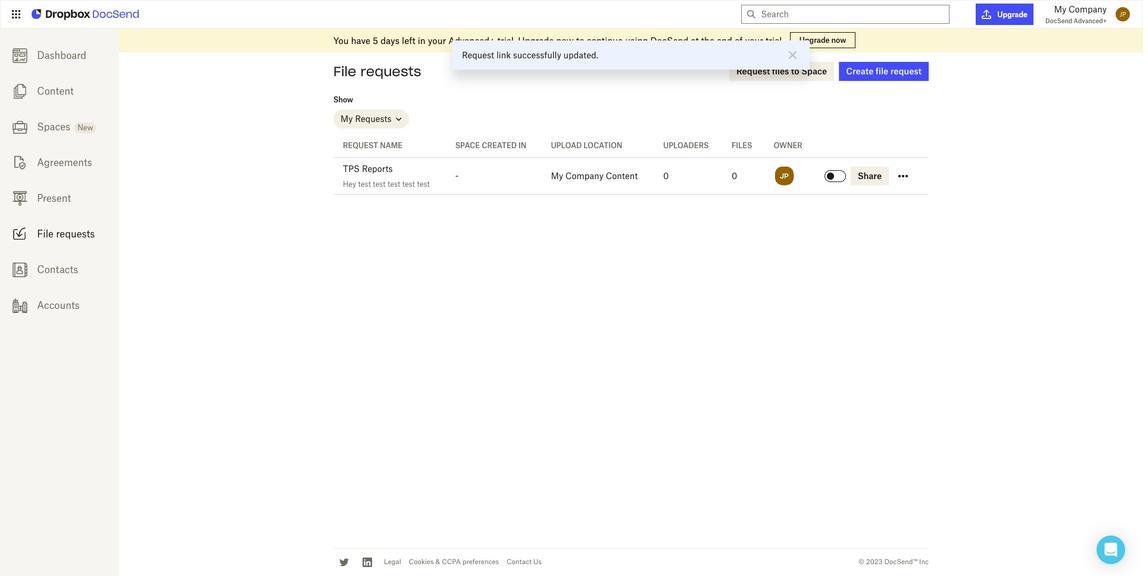 Task type: vqa. For each thing, say whether or not it's contained in the screenshot.
ago
no



Task type: locate. For each thing, give the bounding box(es) containing it.
file
[[333, 63, 356, 80], [37, 228, 54, 240]]

present link
[[0, 180, 119, 216]]

owner column header
[[764, 135, 815, 157]]

0
[[663, 171, 669, 181], [732, 171, 737, 181]]

content
[[37, 85, 74, 97], [606, 171, 638, 181]]

to
[[576, 35, 584, 46], [791, 66, 799, 76]]

legal link
[[384, 558, 401, 566]]

tps
[[343, 164, 360, 174]]

0 vertical spatial jp
[[1120, 11, 1126, 18]]

contacts link
[[0, 252, 119, 288]]

jp down owner column header
[[780, 171, 789, 180]]

1 horizontal spatial company
[[1069, 4, 1107, 14]]

my down show
[[341, 114, 353, 124]]

1 vertical spatial to
[[791, 66, 799, 76]]

now inside upgrade now 'link'
[[831, 36, 846, 45]]

company inside my company docsend advanced+
[[1069, 4, 1107, 14]]

now up updated.
[[556, 35, 574, 46]]

content inside content link
[[37, 85, 74, 97]]

0 down uploaders
[[663, 171, 669, 181]]

spaces
[[37, 121, 70, 133]]

request
[[890, 66, 922, 76]]

2 0 from the left
[[732, 171, 737, 181]]

1 horizontal spatial space
[[801, 66, 827, 76]]

0 horizontal spatial to
[[576, 35, 584, 46]]

jp right my company docsend advanced+
[[1120, 11, 1126, 18]]

0 horizontal spatial company
[[565, 171, 604, 181]]

request files to space
[[736, 66, 827, 76]]

2 test from the left
[[373, 180, 386, 189]]

1 horizontal spatial docsend
[[1046, 17, 1072, 24]]

2 horizontal spatial upgrade
[[997, 10, 1028, 19]]

have
[[351, 35, 370, 46]]

my company content link
[[551, 169, 638, 182]]

row up my company content
[[333, 135, 929, 157]]

0 horizontal spatial now
[[556, 35, 574, 46]]

docsend right upgrade button
[[1046, 17, 1072, 24]]

upgrade image
[[982, 10, 991, 19]]

create
[[846, 66, 874, 76]]

1 vertical spatial my
[[341, 114, 353, 124]]

0 vertical spatial advanced+
[[1074, 17, 1107, 24]]

jp button
[[1113, 4, 1133, 24]]

0 vertical spatial content
[[37, 85, 74, 97]]

0 vertical spatial request
[[462, 50, 494, 60]]

new
[[78, 123, 93, 132]]

request
[[462, 50, 494, 60], [736, 66, 770, 76], [343, 141, 378, 150]]

file requests
[[333, 63, 421, 80], [37, 228, 95, 240]]

0 horizontal spatial file requests
[[37, 228, 95, 240]]

upgrade inside 'link'
[[799, 36, 830, 45]]

your right of
[[745, 35, 763, 46]]

upgrade
[[997, 10, 1028, 19], [518, 35, 554, 46], [799, 36, 830, 45]]

0 horizontal spatial requests
[[56, 228, 95, 240]]

advanced+ right in
[[448, 35, 495, 46]]

5
[[373, 35, 378, 46]]

create file request
[[846, 66, 922, 76]]

0 horizontal spatial content
[[37, 85, 74, 97]]

0 horizontal spatial request
[[343, 141, 378, 150]]

1 horizontal spatial file
[[333, 63, 356, 80]]

0 horizontal spatial my
[[341, 114, 353, 124]]

1 vertical spatial file
[[37, 228, 54, 240]]

requests
[[360, 63, 421, 80], [56, 228, 95, 240]]

content link
[[0, 73, 119, 109]]

owner
[[774, 141, 802, 150]]

contacts
[[37, 264, 78, 276]]

company left jp dropdown button
[[1069, 4, 1107, 14]]

my inside dropdown button
[[341, 114, 353, 124]]

my company content
[[551, 171, 638, 181]]

file up show
[[333, 63, 356, 80]]

upgrade up successfully on the left
[[518, 35, 554, 46]]

content down location
[[606, 171, 638, 181]]

upgrade for upgrade now
[[799, 36, 830, 45]]

0 vertical spatial space
[[801, 66, 827, 76]]

1 vertical spatial content
[[606, 171, 638, 181]]

0 horizontal spatial space
[[455, 141, 480, 150]]

uploaders
[[663, 141, 709, 150]]

1 horizontal spatial request
[[462, 50, 494, 60]]

upgrade up close thin icon
[[799, 36, 830, 45]]

company for docsend
[[1069, 4, 1107, 14]]

0 vertical spatial requests
[[360, 63, 421, 80]]

my inside my company docsend advanced+
[[1054, 4, 1066, 14]]

present
[[37, 192, 71, 204]]

files column header
[[722, 135, 764, 157]]

request inside button
[[736, 66, 770, 76]]

file requests down 5
[[333, 63, 421, 80]]

0 down files 'column header'
[[732, 171, 737, 181]]

contact
[[507, 558, 532, 566]]

0 vertical spatial to
[[576, 35, 584, 46]]

now
[[556, 35, 574, 46], [831, 36, 846, 45]]

2 vertical spatial request
[[343, 141, 378, 150]]

0 vertical spatial docsend
[[1046, 17, 1072, 24]]

my
[[1054, 4, 1066, 14], [341, 114, 353, 124], [551, 171, 563, 181]]

days
[[381, 35, 400, 46]]

1 vertical spatial advanced+
[[448, 35, 495, 46]]

request for request link successfully updated.
[[462, 50, 494, 60]]

file right 'receive' 'image'
[[37, 228, 54, 240]]

docsend left 'at' at the right of page
[[650, 35, 688, 46]]

space down upgrade now
[[801, 66, 827, 76]]

file requests up contacts link
[[37, 228, 95, 240]]

2 vertical spatial my
[[551, 171, 563, 181]]

request up tps
[[343, 141, 378, 150]]

1 horizontal spatial my
[[551, 171, 563, 181]]

us
[[533, 558, 542, 566]]

table containing tps reports
[[333, 135, 929, 195]]

request inside column header
[[343, 141, 378, 150]]

my inside row
[[551, 171, 563, 181]]

1 horizontal spatial now
[[831, 36, 846, 45]]

space
[[801, 66, 827, 76], [455, 141, 480, 150]]

request left link
[[462, 50, 494, 60]]

my right upgrade button
[[1054, 4, 1066, 14]]

1 trial. from the left
[[497, 35, 516, 46]]

0 vertical spatial file requests
[[333, 63, 421, 80]]

test
[[358, 180, 371, 189], [373, 180, 386, 189], [388, 180, 400, 189], [402, 180, 415, 189], [417, 180, 430, 189]]

1 row from the top
[[333, 135, 929, 157]]

1 vertical spatial company
[[565, 171, 604, 181]]

request files to space button
[[729, 62, 834, 81]]

1 horizontal spatial trial.
[[766, 35, 784, 46]]

my down upload
[[551, 171, 563, 181]]

uploaders column header
[[654, 135, 722, 157]]

1 vertical spatial request
[[736, 66, 770, 76]]

space inside button
[[801, 66, 827, 76]]

request name column header
[[333, 135, 446, 157]]

you
[[333, 35, 349, 46]]

legal
[[384, 558, 401, 566]]

5 test from the left
[[417, 180, 430, 189]]

1 horizontal spatial content
[[606, 171, 638, 181]]

sidebar accounts image
[[12, 298, 27, 313]]

0 vertical spatial my
[[1054, 4, 1066, 14]]

0 horizontal spatial 0
[[663, 171, 669, 181]]

to up updated.
[[576, 35, 584, 46]]

content inside my company content link
[[606, 171, 638, 181]]

space left created
[[455, 141, 480, 150]]

-
[[455, 171, 459, 181]]

your
[[428, 35, 446, 46], [745, 35, 763, 46]]

1 horizontal spatial jp
[[1120, 11, 1126, 18]]

to right files
[[791, 66, 799, 76]]

1 horizontal spatial advanced+
[[1074, 17, 1107, 24]]

row down location
[[333, 157, 929, 194]]

docsend
[[1046, 17, 1072, 24], [650, 35, 688, 46]]

2 horizontal spatial my
[[1054, 4, 1066, 14]]

trial. up files
[[766, 35, 784, 46]]

0 horizontal spatial docsend
[[650, 35, 688, 46]]

my requests button
[[333, 110, 409, 129]]

1 horizontal spatial your
[[745, 35, 763, 46]]

request name
[[343, 141, 403, 150]]

content right sidebar documents icon
[[37, 85, 74, 97]]

0 horizontal spatial file
[[37, 228, 54, 240]]

upgrade inside button
[[997, 10, 1028, 19]]

cookies
[[409, 558, 434, 566]]

requests down days
[[360, 63, 421, 80]]

advanced+
[[1074, 17, 1107, 24], [448, 35, 495, 46]]

agreements
[[37, 157, 92, 168]]

1 vertical spatial space
[[455, 141, 480, 150]]

advanced+ left jp dropdown button
[[1074, 17, 1107, 24]]

upgrade for upgrade
[[997, 10, 1028, 19]]

0 horizontal spatial trial.
[[497, 35, 516, 46]]

row
[[333, 135, 929, 157], [333, 157, 929, 194]]

0 horizontal spatial jp
[[780, 171, 789, 180]]

upload location column header
[[541, 135, 654, 157]]

1 horizontal spatial to
[[791, 66, 799, 76]]

show
[[333, 95, 353, 104]]

1 horizontal spatial 0
[[732, 171, 737, 181]]

2 horizontal spatial request
[[736, 66, 770, 76]]

4 test from the left
[[402, 180, 415, 189]]

your right in
[[428, 35, 446, 46]]

jp
[[1120, 11, 1126, 18], [780, 171, 789, 180]]

requests up contacts link
[[56, 228, 95, 240]]

request left files
[[736, 66, 770, 76]]

tps reports hey test test test test test
[[343, 164, 430, 189]]

1 horizontal spatial upgrade
[[799, 36, 830, 45]]

company
[[1069, 4, 1107, 14], [565, 171, 604, 181]]

table
[[333, 135, 929, 195]]

0 horizontal spatial your
[[428, 35, 446, 46]]

cookies & ccpa preferences
[[409, 558, 499, 566]]

0 vertical spatial company
[[1069, 4, 1107, 14]]

request for request files to space
[[736, 66, 770, 76]]

upgrade right upgrade icon
[[997, 10, 1028, 19]]

2 row from the top
[[333, 157, 929, 194]]

1 vertical spatial file requests
[[37, 228, 95, 240]]

now down search text box
[[831, 36, 846, 45]]

1 horizontal spatial requests
[[360, 63, 421, 80]]

trial. up link
[[497, 35, 516, 46]]

1 test from the left
[[358, 180, 371, 189]]

company down upload location
[[565, 171, 604, 181]]



Task type: describe. For each thing, give the bounding box(es) containing it.
contact us
[[507, 558, 542, 566]]

dashboard link
[[0, 38, 119, 73]]

© 2023 docsend™ inc
[[858, 558, 929, 566]]

accounts link
[[0, 288, 119, 323]]

©
[[858, 558, 864, 566]]

accounts
[[37, 299, 80, 311]]

sidebar documents image
[[12, 84, 27, 99]]

spaces new
[[37, 121, 93, 133]]

at
[[691, 35, 699, 46]]

file
[[876, 66, 888, 76]]

row containing tps reports
[[333, 157, 929, 194]]

upgrade button
[[976, 4, 1034, 25]]

sidebar spaces image
[[12, 120, 27, 134]]

continue
[[587, 35, 623, 46]]

link
[[496, 50, 511, 60]]

1 vertical spatial jp
[[780, 171, 789, 180]]

&
[[436, 558, 440, 566]]

file requests link
[[0, 216, 119, 252]]

row containing request name
[[333, 135, 929, 157]]

upload
[[551, 141, 582, 150]]

hey
[[343, 180, 356, 189]]

my for my company docsend advanced+
[[1054, 4, 1066, 14]]

share
[[858, 171, 882, 181]]

agreements link
[[0, 145, 119, 180]]

upload location
[[551, 141, 622, 150]]

ccpa
[[442, 558, 461, 566]]

inc
[[919, 558, 929, 566]]

share button
[[851, 166, 889, 185]]

name
[[380, 141, 403, 150]]

end
[[717, 35, 732, 46]]

2023
[[866, 558, 883, 566]]

1 vertical spatial docsend
[[650, 35, 688, 46]]

space created in column header
[[446, 135, 541, 157]]

in
[[418, 35, 426, 46]]

space created in
[[455, 141, 526, 150]]

3 test from the left
[[388, 180, 400, 189]]

request for request name
[[343, 141, 378, 150]]

docsend™
[[884, 558, 918, 566]]

successfully
[[513, 50, 561, 60]]

sidebar present image
[[12, 191, 27, 206]]

left
[[402, 35, 415, 46]]

0 horizontal spatial advanced+
[[448, 35, 495, 46]]

reports
[[362, 164, 393, 174]]

files
[[772, 66, 789, 76]]

sidebar dashboard image
[[12, 48, 27, 63]]

advanced+ inside my company docsend advanced+
[[1074, 17, 1107, 24]]

dashboard
[[37, 49, 86, 61]]

docsend inside my company docsend advanced+
[[1046, 17, 1072, 24]]

Search text field
[[761, 5, 944, 23]]

0 vertical spatial file
[[333, 63, 356, 80]]

jp inside dropdown button
[[1120, 11, 1126, 18]]

contact us link
[[507, 558, 542, 566]]

space inside column header
[[455, 141, 480, 150]]

1 your from the left
[[428, 35, 446, 46]]

upgrade now
[[799, 36, 846, 45]]

to inside button
[[791, 66, 799, 76]]

my company docsend advanced+
[[1046, 4, 1107, 24]]

created
[[482, 141, 517, 150]]

preferences
[[462, 558, 499, 566]]

1 0 from the left
[[663, 171, 669, 181]]

upgrade now link
[[790, 32, 856, 48]]

2 trial. from the left
[[766, 35, 784, 46]]

files
[[732, 141, 752, 150]]

tps reports link
[[343, 163, 430, 176]]

1 horizontal spatial file requests
[[333, 63, 421, 80]]

0 horizontal spatial upgrade
[[518, 35, 554, 46]]

my for my requests
[[341, 114, 353, 124]]

of
[[735, 35, 743, 46]]

1 vertical spatial requests
[[56, 228, 95, 240]]

request link successfully updated.
[[462, 50, 598, 60]]

location
[[584, 141, 622, 150]]

close thin image
[[785, 47, 800, 62]]

sidebar ndas image
[[12, 155, 27, 170]]

create file request button
[[839, 62, 929, 81]]

updated.
[[564, 50, 598, 60]]

using
[[625, 35, 648, 46]]

the
[[701, 35, 714, 46]]

sidebar contacts image
[[12, 262, 27, 277]]

cookies & ccpa preferences link
[[409, 558, 499, 566]]

company for content
[[565, 171, 604, 181]]

in
[[519, 141, 526, 150]]

receive image
[[12, 227, 27, 242]]

my for my company content
[[551, 171, 563, 181]]

my requests
[[341, 114, 392, 124]]

you have 5 days left in your advanced+ trial. upgrade now to continue using docsend at the end of your trial.
[[333, 35, 784, 46]]

2 your from the left
[[745, 35, 763, 46]]

requests
[[355, 114, 392, 124]]



